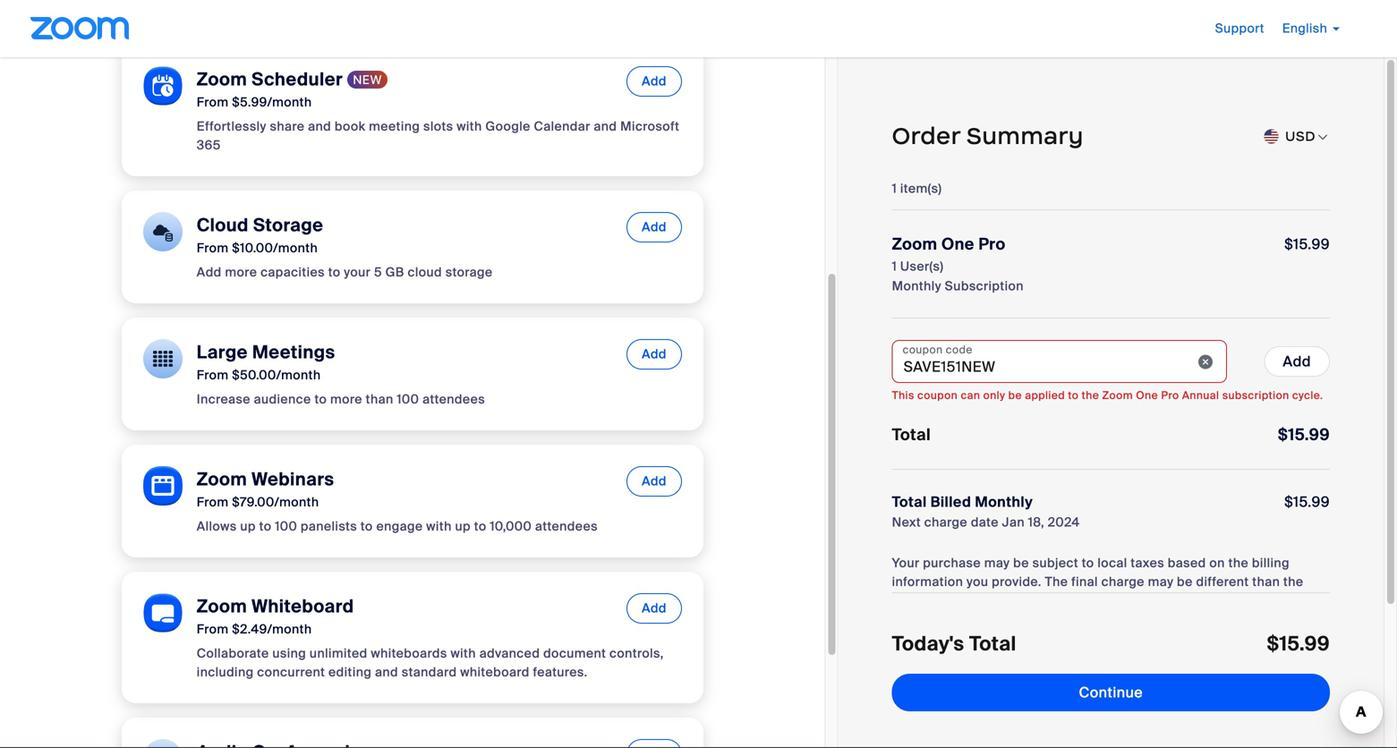 Task type: vqa. For each thing, say whether or not it's contained in the screenshot.


Task type: locate. For each thing, give the bounding box(es) containing it.
storage inside cloud storage from $10.00/month
[[253, 214, 323, 237]]

document
[[543, 645, 606, 662]]

add
[[197, 264, 222, 281]]

the up the different
[[1229, 555, 1249, 572]]

1 vertical spatial one
[[1136, 388, 1158, 402]]

may up you
[[984, 555, 1010, 572]]

be up provide.
[[1013, 555, 1029, 572]]

this
[[892, 388, 915, 402]]

0 horizontal spatial 100
[[275, 518, 297, 535]]

zoom webinars from $79.00/month
[[197, 468, 334, 511]]

2 from from the top
[[197, 240, 229, 256]]

zoom scheduler icon image
[[143, 66, 182, 106]]

1 horizontal spatial attendees
[[535, 518, 598, 535]]

webinars
[[252, 468, 334, 491]]

zoom up from $5.99/month
[[197, 68, 247, 91]]

cloud storage icon image
[[143, 212, 182, 252]]

monthly inside 1 user(s) monthly subscription
[[892, 278, 942, 294]]

1 horizontal spatial may
[[1148, 574, 1174, 590]]

be down the based
[[1177, 574, 1193, 590]]

zoom up user(s) at the top of the page
[[892, 234, 938, 255]]

whiteboard
[[460, 664, 530, 681]]

from down large
[[197, 367, 229, 384]]

1 vertical spatial monthly
[[975, 493, 1033, 512]]

based
[[1168, 555, 1206, 572]]

4 from from the top
[[197, 494, 229, 511]]

1 from from the top
[[197, 94, 229, 111]]

1 for 1 item(s)
[[892, 180, 897, 197]]

0 vertical spatial cloud
[[197, 214, 249, 237]]

1 vertical spatial the
[[1229, 555, 1249, 572]]

1 horizontal spatial more
[[330, 391, 362, 408]]

effortlessly share and book meeting slots with google calendar and microsoft 365
[[197, 118, 680, 154]]

1 horizontal spatial monthly
[[975, 493, 1033, 512]]

invoice.
[[1198, 593, 1246, 609]]

total
[[969, 631, 1017, 657]]

zoom for zoom scheduler
[[197, 68, 247, 91]]

and
[[308, 118, 331, 135], [594, 118, 617, 135], [1017, 593, 1040, 609], [375, 664, 398, 681]]

2 1 from the top
[[892, 258, 897, 275]]

2 vertical spatial with
[[451, 645, 476, 662]]

your left 5
[[344, 264, 371, 281]]

attendees
[[423, 391, 485, 408], [535, 518, 598, 535]]

1 vertical spatial 1
[[892, 258, 897, 275]]

your purchase may be subject to local taxes based on the billing information you provide. the final charge may be different than the amount shown here and will be displayed on your invoice.
[[892, 555, 1304, 609]]

0 horizontal spatial storage
[[253, 214, 323, 237]]

one left the annual
[[1136, 388, 1158, 402]]

storage
[[253, 214, 323, 237], [446, 264, 493, 281]]

concurrent
[[257, 664, 325, 681]]

zoom
[[197, 68, 247, 91], [892, 234, 938, 255], [1102, 388, 1133, 402], [197, 468, 247, 491], [197, 595, 247, 618]]

from inside large meetings from $50.00/month
[[197, 367, 229, 384]]

1 horizontal spatial your
[[1168, 593, 1195, 609]]

information
[[892, 574, 963, 590]]

to inside your purchase may be subject to local taxes based on the billing information you provide. the final charge may be different than the amount shown here and will be displayed on your invoice.
[[1082, 555, 1094, 572]]

up
[[240, 518, 256, 535], [455, 518, 471, 535]]

5 from from the top
[[197, 621, 229, 638]]

1 vertical spatial than
[[1253, 574, 1280, 590]]

zoom whiteboard from $2.49/month
[[197, 595, 354, 638]]

add button for meetings
[[627, 339, 682, 370]]

english link
[[1282, 20, 1340, 37]]

total up next
[[892, 493, 927, 512]]

subscription down zoom one pro
[[945, 278, 1024, 294]]

1 horizontal spatial 100
[[397, 391, 419, 408]]

the
[[1082, 388, 1099, 402], [1229, 555, 1249, 572], [1284, 574, 1304, 590]]

with
[[457, 118, 482, 135], [426, 518, 452, 535], [451, 645, 476, 662]]

total for total
[[892, 425, 931, 445]]

usd
[[1285, 128, 1316, 145]]

more right the add
[[225, 264, 257, 281]]

1 horizontal spatial on
[[1210, 555, 1225, 572]]

item(s)
[[900, 180, 942, 197]]

and inside your purchase may be subject to local taxes based on the billing information you provide. the final charge may be different than the amount shown here and will be displayed on your invoice.
[[1017, 593, 1040, 609]]

1 inside 1 user(s) monthly subscription
[[892, 258, 897, 275]]

this coupon can only be applied to the zoom one pro annual subscription cycle.
[[892, 388, 1323, 402]]

0 horizontal spatial monthly
[[892, 278, 942, 294]]

pro up 1 user(s) monthly subscription
[[979, 234, 1006, 255]]

charge up 'displayed'
[[1102, 574, 1145, 590]]

cloud right gb
[[408, 264, 442, 281]]

1 vertical spatial charge
[[1102, 574, 1145, 590]]

charge
[[924, 514, 968, 531], [1102, 574, 1145, 590]]

order summary
[[892, 121, 1084, 150]]

features.
[[533, 664, 588, 681]]

zoom logo image
[[30, 17, 129, 39]]

using
[[272, 645, 306, 662]]

cloud up the add
[[197, 214, 249, 237]]

5
[[374, 264, 382, 281]]

on
[[1210, 555, 1225, 572], [1149, 593, 1165, 609]]

1 horizontal spatial the
[[1229, 555, 1249, 572]]

be right only
[[1008, 388, 1022, 402]]

total down this
[[892, 425, 931, 445]]

1 vertical spatial more
[[330, 391, 362, 408]]

cycle.
[[1292, 388, 1323, 402]]

subscription left cycle.
[[1222, 388, 1290, 402]]

1 left item(s) on the right of page
[[892, 180, 897, 197]]

1 vertical spatial total
[[892, 493, 927, 512]]

1 for 1 user(s) monthly subscription
[[892, 258, 897, 275]]

and inside collaborate using unlimited whiteboards with advanced document controls, including concurrent editing and standard whiteboard features.
[[375, 664, 398, 681]]

from inside zoom whiteboard from $2.49/month
[[197, 621, 229, 638]]

monthly up jan
[[975, 493, 1033, 512]]

applied
[[1025, 388, 1065, 402]]

0 vertical spatial subscription
[[945, 278, 1024, 294]]

on down taxes
[[1149, 593, 1165, 609]]

coupon left code
[[903, 343, 943, 357]]

from up the add
[[197, 240, 229, 256]]

whiteboards
[[371, 645, 447, 662]]

1 vertical spatial storage
[[446, 264, 493, 281]]

subscription
[[945, 278, 1024, 294], [1222, 388, 1290, 402]]

1 horizontal spatial charge
[[1102, 574, 1145, 590]]

one up 1 user(s) monthly subscription
[[942, 234, 975, 255]]

storage up $10.00/month
[[253, 214, 323, 237]]

1 vertical spatial coupon
[[917, 388, 958, 402]]

1 vertical spatial attendees
[[535, 518, 598, 535]]

than
[[366, 391, 393, 408], [1253, 574, 1280, 590]]

0 horizontal spatial pro
[[979, 234, 1006, 255]]

1 horizontal spatial one
[[1136, 388, 1158, 402]]

0 vertical spatial your
[[344, 264, 371, 281]]

2 total from the top
[[892, 493, 927, 512]]

with up 'whiteboard'
[[451, 645, 476, 662]]

1 horizontal spatial cloud
[[408, 264, 442, 281]]

from for zoom webinars
[[197, 494, 229, 511]]

from
[[197, 94, 229, 111], [197, 240, 229, 256], [197, 367, 229, 384], [197, 494, 229, 511], [197, 621, 229, 638]]

zoom inside zoom webinars from $79.00/month
[[197, 468, 247, 491]]

0 vertical spatial attendees
[[423, 391, 485, 408]]

1 horizontal spatial subscription
[[1222, 388, 1290, 402]]

0 horizontal spatial cloud
[[197, 214, 249, 237]]

show options image
[[1316, 130, 1330, 145]]

total
[[892, 425, 931, 445], [892, 493, 927, 512]]

0 vertical spatial may
[[984, 555, 1010, 572]]

one
[[942, 234, 975, 255], [1136, 388, 1158, 402]]

1 left user(s) at the top of the page
[[892, 258, 897, 275]]

cloud inside cloud storage from $10.00/month
[[197, 214, 249, 237]]

to up final in the right of the page
[[1082, 555, 1094, 572]]

monthly
[[892, 278, 942, 294], [975, 493, 1033, 512]]

0 vertical spatial monthly
[[892, 278, 942, 294]]

zoom up allows
[[197, 468, 247, 491]]

0 vertical spatial with
[[457, 118, 482, 135]]

this coupon can only be applied to the zoom one pro annual subscription cycle. alert
[[892, 388, 1330, 402]]

1 vertical spatial pro
[[1161, 388, 1179, 402]]

than inside your purchase may be subject to local taxes based on the billing information you provide. the final charge may be different than the amount shown here and will be displayed on your invoice.
[[1253, 574, 1280, 590]]

from up allows
[[197, 494, 229, 511]]

with inside effortlessly share and book meeting slots with google calendar and microsoft 365
[[457, 118, 482, 135]]

your down the based
[[1168, 593, 1195, 609]]

total billed monthly
[[892, 493, 1033, 512]]

and down provide.
[[1017, 593, 1040, 609]]

0 horizontal spatial the
[[1082, 388, 1099, 402]]

to left engage
[[361, 518, 373, 535]]

1 1 from the top
[[892, 180, 897, 197]]

different
[[1196, 574, 1249, 590]]

audio conferencing icon image
[[143, 739, 182, 748]]

365
[[197, 137, 221, 154]]

from inside zoom webinars from $79.00/month
[[197, 494, 229, 511]]

more right audience
[[330, 391, 362, 408]]

monthly down user(s) at the top of the page
[[892, 278, 942, 294]]

0 horizontal spatial subscription
[[945, 278, 1024, 294]]

1
[[892, 180, 897, 197], [892, 258, 897, 275]]

advanced
[[480, 645, 540, 662]]

1 vertical spatial on
[[1149, 593, 1165, 609]]

0 vertical spatial 1
[[892, 180, 897, 197]]

1 vertical spatial may
[[1148, 574, 1174, 590]]

0 horizontal spatial charge
[[924, 514, 968, 531]]

1 horizontal spatial than
[[1253, 574, 1280, 590]]

with inside collaborate using unlimited whiteboards with advanced document controls, including concurrent editing and standard whiteboard features.
[[451, 645, 476, 662]]

may down taxes
[[1148, 574, 1174, 590]]

$79.00/month
[[232, 494, 319, 511]]

slots
[[423, 118, 453, 135]]

0 vertical spatial than
[[366, 391, 393, 408]]

calendar
[[534, 118, 590, 135]]

1 vertical spatial your
[[1168, 593, 1195, 609]]

total for total billed monthly
[[892, 493, 927, 512]]

the down billing
[[1284, 574, 1304, 590]]

zoom inside zoom whiteboard from $2.49/month
[[197, 595, 247, 618]]

add
[[642, 73, 667, 90], [642, 219, 667, 235], [642, 346, 667, 363], [1283, 352, 1311, 371], [642, 473, 667, 490], [642, 600, 667, 617]]

monthly for user(s)
[[892, 278, 942, 294]]

1 horizontal spatial up
[[455, 518, 471, 535]]

1 total from the top
[[892, 425, 931, 445]]

charge down the billed
[[924, 514, 968, 531]]

book
[[335, 118, 366, 135]]

coupon
[[903, 343, 943, 357], [917, 388, 958, 402]]

pro left the annual
[[1161, 388, 1179, 402]]

meetings
[[252, 341, 335, 364]]

can
[[961, 388, 980, 402]]

2 horizontal spatial the
[[1284, 574, 1304, 590]]

3 from from the top
[[197, 367, 229, 384]]

subscription inside 1 user(s) monthly subscription
[[945, 278, 1024, 294]]

on up the different
[[1210, 555, 1225, 572]]

including
[[197, 664, 254, 681]]

from up effortlessly
[[197, 94, 229, 111]]

1 horizontal spatial storage
[[446, 264, 493, 281]]

your inside your purchase may be subject to local taxes based on the billing information you provide. the final charge may be different than the amount shown here and will be displayed on your invoice.
[[1168, 593, 1195, 609]]

0 vertical spatial storage
[[253, 214, 323, 237]]

collaborate using unlimited whiteboards with advanced document controls, including concurrent editing and standard whiteboard features.
[[197, 645, 664, 681]]

to
[[328, 264, 341, 281], [1068, 388, 1079, 402], [315, 391, 327, 408], [259, 518, 272, 535], [361, 518, 373, 535], [474, 518, 487, 535], [1082, 555, 1094, 572]]

with right engage
[[426, 518, 452, 535]]

next
[[892, 514, 921, 531]]

from up collaborate
[[197, 621, 229, 638]]

10,000
[[490, 518, 532, 535]]

add button
[[627, 66, 682, 97], [627, 212, 682, 243], [627, 339, 682, 370], [1264, 346, 1330, 377], [627, 466, 682, 497], [627, 593, 682, 624]]

$50.00/month
[[232, 367, 321, 384]]

zoom up collaborate
[[197, 595, 247, 618]]

0 horizontal spatial attendees
[[423, 391, 485, 408]]

storage right gb
[[446, 264, 493, 281]]

up left 10,000
[[455, 518, 471, 535]]

0 horizontal spatial up
[[240, 518, 256, 535]]

main content
[[0, 45, 838, 748]]

coupon left can
[[917, 388, 958, 402]]

1 vertical spatial 100
[[275, 518, 297, 535]]

from $5.99/month
[[197, 94, 312, 111]]

from inside cloud storage from $10.00/month
[[197, 240, 229, 256]]

the right the applied
[[1082, 388, 1099, 402]]

0 vertical spatial total
[[892, 425, 931, 445]]

from for large meetings
[[197, 367, 229, 384]]

large meetings icon image
[[143, 339, 182, 379]]

coupon code
[[903, 343, 973, 357]]

capacities
[[261, 264, 325, 281]]

and down "whiteboards" at the left of the page
[[375, 664, 398, 681]]

0 horizontal spatial one
[[942, 234, 975, 255]]

zoom webinars icon image
[[143, 466, 182, 506]]

up right allows
[[240, 518, 256, 535]]

with right the slots
[[457, 118, 482, 135]]

you
[[967, 574, 989, 590]]

0 horizontal spatial more
[[225, 264, 257, 281]]

zoom one pro
[[892, 234, 1006, 255]]

user(s)
[[900, 258, 944, 275]]

standard
[[402, 664, 457, 681]]



Task type: describe. For each thing, give the bounding box(es) containing it.
0 horizontal spatial may
[[984, 555, 1010, 572]]

purchase
[[923, 555, 981, 572]]

and left book
[[308, 118, 331, 135]]

coupon code text field
[[892, 340, 1227, 383]]

zoom for zoom webinars from $79.00/month
[[197, 468, 247, 491]]

today's
[[892, 631, 964, 657]]

increase audience to more than 100 attendees
[[197, 391, 485, 408]]

google
[[486, 118, 531, 135]]

effortlessly
[[197, 118, 267, 135]]

your
[[892, 555, 920, 572]]

billed
[[931, 493, 971, 512]]

subject
[[1033, 555, 1079, 572]]

billing
[[1252, 555, 1290, 572]]

0 vertical spatial more
[[225, 264, 257, 281]]

1 horizontal spatial pro
[[1161, 388, 1179, 402]]

whiteboard
[[252, 595, 354, 618]]

charge inside your purchase may be subject to local taxes based on the billing information you provide. the final charge may be different than the amount shown here and will be displayed on your invoice.
[[1102, 574, 1145, 590]]

cloud storage from $10.00/month
[[197, 214, 323, 256]]

gb
[[385, 264, 404, 281]]

usd button
[[1285, 123, 1316, 149]]

shown
[[942, 593, 982, 609]]

continue
[[1079, 683, 1143, 702]]

from for cloud storage
[[197, 240, 229, 256]]

new image
[[347, 70, 388, 89]]

monthly for billed
[[975, 493, 1033, 512]]

summary
[[967, 121, 1084, 150]]

1 item(s)
[[892, 180, 942, 197]]

annual
[[1182, 388, 1219, 402]]

secure trust image
[[1039, 664, 1183, 716]]

amount
[[892, 593, 939, 609]]

1 user(s) monthly subscription
[[892, 258, 1024, 294]]

add for meetings
[[642, 346, 667, 363]]

1 up from the left
[[240, 518, 256, 535]]

date
[[971, 514, 999, 531]]

1 vertical spatial cloud
[[408, 264, 442, 281]]

to right the applied
[[1068, 388, 1079, 402]]

scheduler
[[252, 68, 343, 91]]

0 vertical spatial 100
[[397, 391, 419, 408]]

to right audience
[[315, 391, 327, 408]]

0 horizontal spatial on
[[1149, 593, 1165, 609]]

collaborate
[[197, 645, 269, 662]]

0 vertical spatial coupon
[[903, 343, 943, 357]]

large meetings from $50.00/month
[[197, 341, 335, 384]]

jan
[[1002, 514, 1025, 531]]

2024
[[1048, 514, 1080, 531]]

to left 10,000
[[474, 518, 487, 535]]

large
[[197, 341, 248, 364]]

to right capacities
[[328, 264, 341, 281]]

audience
[[254, 391, 311, 408]]

to down $79.00/month
[[259, 518, 272, 535]]

0 horizontal spatial than
[[366, 391, 393, 408]]

0 horizontal spatial your
[[344, 264, 371, 281]]

english
[[1282, 20, 1328, 37]]

only
[[983, 388, 1005, 402]]

0 vertical spatial pro
[[979, 234, 1006, 255]]

unlimited
[[310, 645, 368, 662]]

engage
[[376, 518, 423, 535]]

controls,
[[610, 645, 664, 662]]

0 vertical spatial one
[[942, 234, 975, 255]]

add for whiteboard
[[642, 600, 667, 617]]

add button for webinars
[[627, 466, 682, 497]]

taxes
[[1131, 555, 1165, 572]]

zoom scheduler
[[197, 68, 343, 91]]

$2.49/month
[[232, 621, 312, 638]]

add button for whiteboard
[[627, 593, 682, 624]]

zoom down coupon code 'text field'
[[1102, 388, 1133, 402]]

add for webinars
[[642, 473, 667, 490]]

today's total
[[892, 631, 1017, 657]]

final
[[1072, 574, 1098, 590]]

order
[[892, 121, 961, 150]]

1 vertical spatial subscription
[[1222, 388, 1290, 402]]

0 vertical spatial charge
[[924, 514, 968, 531]]

code
[[946, 343, 973, 357]]

meeting
[[369, 118, 420, 135]]

0 vertical spatial on
[[1210, 555, 1225, 572]]

0 vertical spatial the
[[1082, 388, 1099, 402]]

add more capacities to your 5 gb cloud storage
[[197, 264, 493, 281]]

2 vertical spatial the
[[1284, 574, 1304, 590]]

share
[[270, 118, 305, 135]]

zoom for zoom whiteboard from $2.49/month
[[197, 595, 247, 618]]

$5.99/month
[[232, 94, 312, 111]]

$10.00/month
[[232, 240, 318, 256]]

zoom for zoom one pro
[[892, 234, 938, 255]]

next charge date jan 18, 2024
[[892, 514, 1080, 531]]

local
[[1098, 555, 1128, 572]]

will
[[1044, 593, 1064, 609]]

zoom whiteboard icon image
[[143, 593, 182, 633]]

increase
[[197, 391, 251, 408]]

1 vertical spatial with
[[426, 518, 452, 535]]

continue button
[[892, 674, 1330, 712]]

and right calendar
[[594, 118, 617, 135]]

add button for storage
[[627, 212, 682, 243]]

microsoft
[[620, 118, 680, 135]]

the
[[1045, 574, 1068, 590]]

2 up from the left
[[455, 518, 471, 535]]

from for zoom whiteboard
[[197, 621, 229, 638]]

provide.
[[992, 574, 1042, 590]]

18,
[[1028, 514, 1045, 531]]

support link
[[1215, 20, 1265, 37]]

allows
[[197, 518, 237, 535]]

add for storage
[[642, 219, 667, 235]]

be down final in the right of the page
[[1067, 593, 1083, 609]]

displayed
[[1086, 593, 1146, 609]]

allows up to 100 panelists to engage with up to 10,000 attendees
[[197, 518, 598, 535]]

main content containing zoom scheduler
[[0, 45, 838, 748]]

here
[[986, 593, 1014, 609]]

editing
[[328, 664, 372, 681]]



